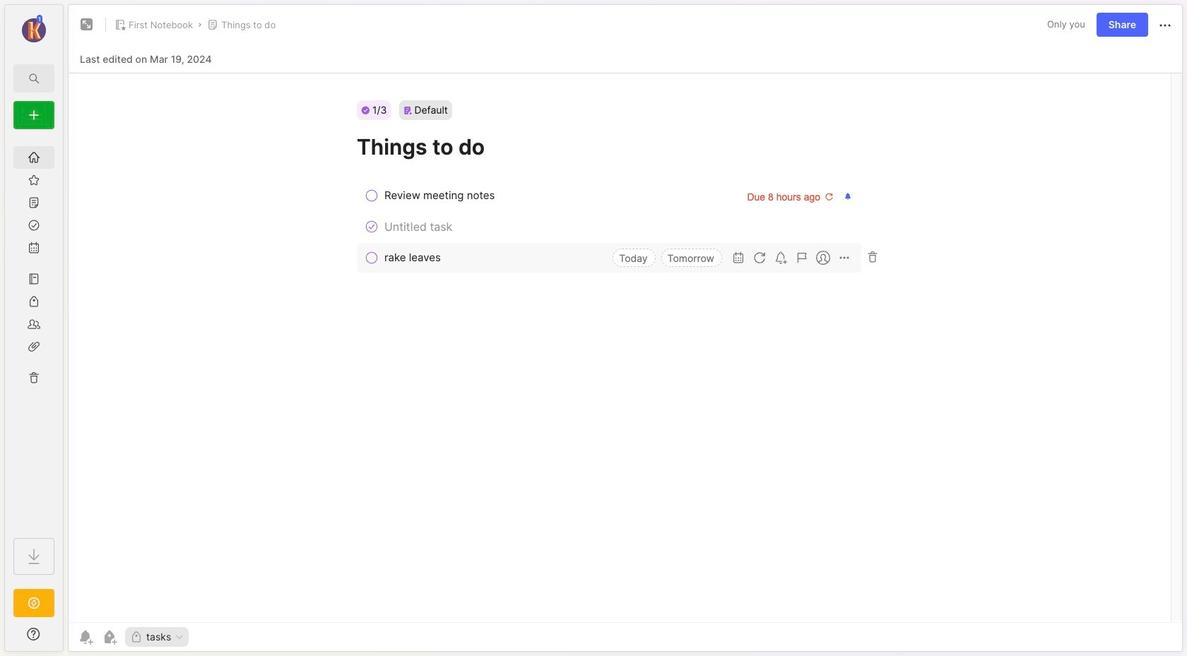 Task type: vqa. For each thing, say whether or not it's contained in the screenshot.
useful
no



Task type: locate. For each thing, give the bounding box(es) containing it.
tree inside main element
[[5, 138, 63, 526]]

tree
[[5, 138, 63, 526]]

edit search image
[[25, 70, 42, 87]]

note window element
[[68, 4, 1183, 656]]

add a reminder image
[[77, 629, 94, 646]]

Note Editor text field
[[69, 73, 1182, 623]]

home image
[[27, 151, 41, 165]]

more actions image
[[1157, 17, 1174, 34]]



Task type: describe. For each thing, give the bounding box(es) containing it.
tasks Tag actions field
[[171, 632, 185, 642]]

More actions field
[[1157, 16, 1174, 34]]

expand note image
[[78, 16, 95, 33]]

click to expand image
[[62, 630, 72, 647]]

upgrade image
[[25, 595, 42, 612]]

add tag image
[[101, 629, 118, 646]]

main element
[[0, 0, 68, 656]]

WHAT'S NEW field
[[5, 623, 63, 646]]

Account field
[[5, 13, 63, 45]]



